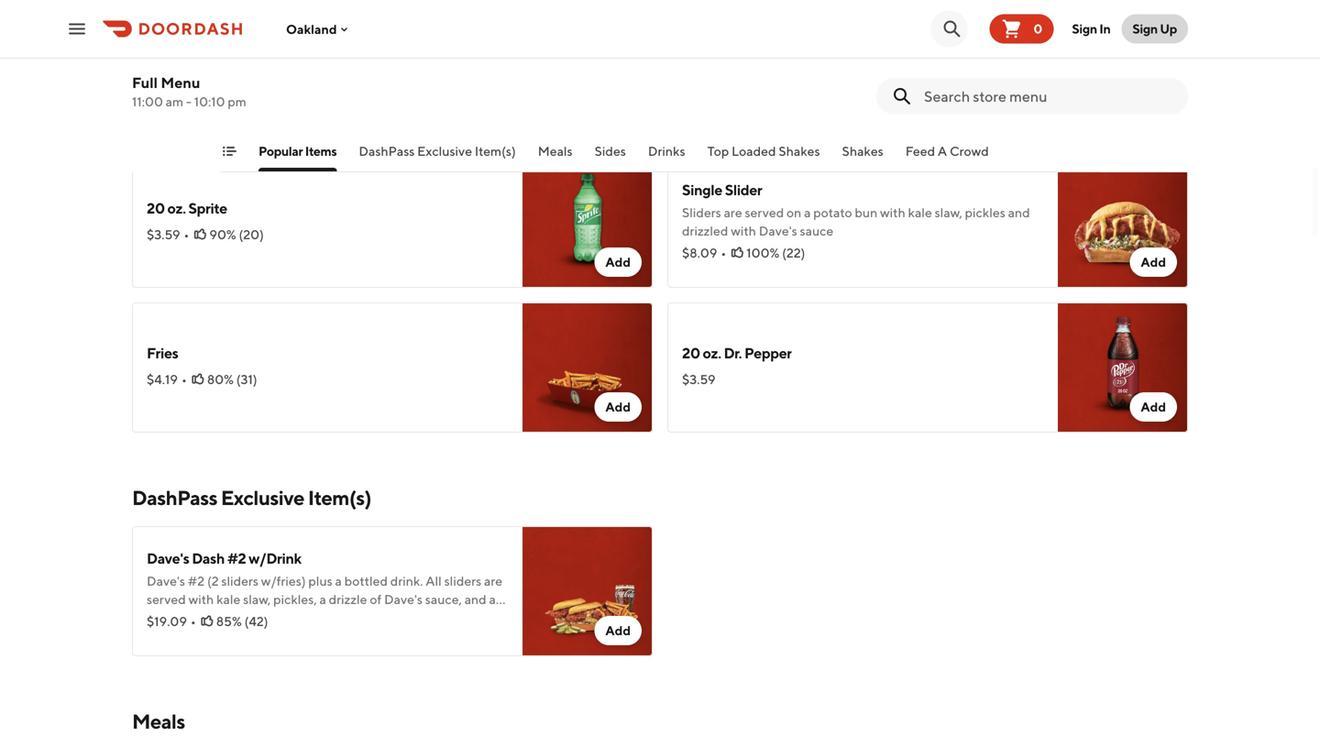 Task type: vqa. For each thing, say whether or not it's contained in the screenshot.
Custom Salad With One Green Image
no



Task type: locate. For each thing, give the bounding box(es) containing it.
1 horizontal spatial sign
[[1133, 21, 1158, 36]]

•
[[191, 100, 196, 116], [184, 227, 189, 242], [721, 245, 727, 260], [182, 372, 187, 387], [191, 614, 196, 629]]

shakes
[[779, 144, 820, 159], [842, 144, 884, 159]]

oz.
[[167, 199, 186, 217], [703, 344, 721, 362]]

1 vertical spatial dashpass exclusive item(s)
[[132, 486, 372, 510]]

2 sauce, from the top
[[425, 592, 462, 607]]

add button for single slider
[[1130, 248, 1178, 277]]

1 dave's dash #2 w/drink dave's #2 (2 sliders w/fries) plus a bottled drink.  all sliders are served with kale slaw, pickles, a drizzle of dave's sauce, and a side of dave's sauce. from the top
[[147, 36, 503, 112]]

2 vertical spatial slaw,
[[243, 592, 271, 607]]

all
[[426, 60, 442, 75], [426, 574, 442, 589]]

2 all from the top
[[426, 574, 442, 589]]

$19.09 •
[[147, 100, 196, 116], [147, 614, 196, 629]]

shakes right loaded
[[779, 144, 820, 159]]

20 up $3.59 •
[[147, 199, 165, 217]]

1 vertical spatial 85% (42)
[[216, 614, 268, 629]]

20 oz. sprite image
[[523, 158, 653, 288]]

shakes button
[[842, 142, 884, 172]]

1 vertical spatial (42)
[[244, 614, 268, 629]]

0 horizontal spatial exclusive
[[221, 486, 304, 510]]

20 oz. dr. pepper image
[[1058, 303, 1189, 433]]

1 vertical spatial exclusive
[[221, 486, 304, 510]]

2 vertical spatial are
[[484, 574, 503, 589]]

0 vertical spatial bottled
[[345, 60, 388, 75]]

kale inside single slider sliders are served on a potato bun with kale slaw, pickles and drizzled with dave's sauce
[[909, 205, 933, 220]]

85%
[[216, 100, 242, 116], [216, 614, 242, 629]]

sauce.
[[229, 97, 265, 112], [229, 610, 265, 626]]

sides button
[[595, 142, 626, 172]]

2 dave's dash #2 w/drink dave's #2 (2 sliders w/fries) plus a bottled drink.  all sliders are served with kale slaw, pickles, a drizzle of dave's sauce, and a side of dave's sauce. from the top
[[147, 550, 503, 626]]

1 vertical spatial sauce,
[[425, 592, 462, 607]]

1 vertical spatial kale
[[909, 205, 933, 220]]

0 vertical spatial served
[[147, 78, 186, 94]]

2 w/drink from the top
[[249, 550, 302, 567]]

2 dave's dash #2 w/drink image from the top
[[523, 526, 653, 657]]

dash
[[192, 36, 225, 54], [192, 550, 225, 567]]

0 vertical spatial $3.59
[[147, 227, 180, 242]]

0 vertical spatial drizzle
[[329, 78, 367, 94]]

1 vertical spatial and
[[1009, 205, 1031, 220]]

$3.59 for $3.59 •
[[147, 227, 180, 242]]

(22)
[[782, 245, 806, 260]]

2 $19.09 from the top
[[147, 614, 187, 629]]

90%
[[210, 227, 236, 242]]

20 left 'dr.'
[[682, 344, 700, 362]]

of
[[370, 78, 382, 94], [173, 97, 185, 112], [370, 592, 382, 607], [173, 610, 185, 626]]

with
[[189, 78, 214, 94], [881, 205, 906, 220], [731, 223, 757, 238], [189, 592, 214, 607]]

0 vertical spatial 20
[[147, 199, 165, 217]]

are
[[484, 60, 503, 75], [724, 205, 743, 220], [484, 574, 503, 589]]

0 vertical spatial pickles,
[[273, 78, 317, 94]]

open menu image
[[66, 18, 88, 40]]

oz. for sprite
[[167, 199, 186, 217]]

side
[[147, 97, 171, 112], [147, 610, 171, 626]]

1 vertical spatial sauce.
[[229, 610, 265, 626]]

1 vertical spatial oz.
[[703, 344, 721, 362]]

on
[[787, 205, 802, 220]]

$3.59
[[147, 227, 180, 242], [682, 372, 716, 387]]

1 dave's dash #2 w/drink image from the top
[[523, 13, 653, 143]]

add
[[1141, 110, 1167, 125], [606, 255, 631, 270], [1141, 255, 1167, 270], [606, 399, 631, 415], [1141, 399, 1167, 415], [606, 623, 631, 638]]

0 vertical spatial oz.
[[167, 199, 186, 217]]

popular
[[259, 144, 303, 159]]

1 vertical spatial all
[[426, 574, 442, 589]]

add button
[[1130, 103, 1178, 132], [595, 248, 642, 277], [1130, 248, 1178, 277], [595, 393, 642, 422], [1130, 393, 1178, 422], [595, 616, 642, 646]]

0 vertical spatial and
[[465, 78, 487, 94]]

2 plus from the top
[[309, 574, 333, 589]]

popular items
[[259, 144, 337, 159]]

0 vertical spatial meals
[[538, 144, 573, 159]]

2 bottled from the top
[[345, 574, 388, 589]]

2 vertical spatial and
[[465, 592, 487, 607]]

100% (22)
[[747, 245, 806, 260]]

add for fries
[[606, 399, 631, 415]]

1 horizontal spatial exclusive
[[417, 144, 472, 159]]

90% (20)
[[210, 227, 264, 242]]

top loaded shakes button
[[708, 142, 820, 172]]

1 horizontal spatial $3.59
[[682, 372, 716, 387]]

pm
[[228, 94, 247, 109]]

0 horizontal spatial 20
[[147, 199, 165, 217]]

1 horizontal spatial item(s)
[[475, 144, 516, 159]]

1 vertical spatial $19.09
[[147, 614, 187, 629]]

1 vertical spatial 20
[[682, 344, 700, 362]]

1 sauce, from the top
[[425, 78, 462, 94]]

sign left "in"
[[1073, 21, 1098, 36]]

1 horizontal spatial meals
[[538, 144, 573, 159]]

1 horizontal spatial shakes
[[842, 144, 884, 159]]

1 w/fries) from the top
[[261, 60, 306, 75]]

0 vertical spatial 85% (42)
[[216, 100, 268, 116]]

1 vertical spatial drizzle
[[329, 592, 367, 607]]

menu
[[161, 74, 200, 91]]

slaw,
[[243, 78, 271, 94], [935, 205, 963, 220], [243, 592, 271, 607]]

1 shakes from the left
[[779, 144, 820, 159]]

dashpass exclusive item(s) button
[[359, 142, 516, 172]]

0 vertical spatial drink.
[[391, 60, 423, 75]]

20 oz. dr. pepper
[[682, 344, 792, 362]]

1 vertical spatial dave's dash #2 w/drink dave's #2 (2 sliders w/fries) plus a bottled drink.  all sliders are served with kale slaw, pickles, a drizzle of dave's sauce, and a side of dave's sauce.
[[147, 550, 503, 626]]

1 bottled from the top
[[345, 60, 388, 75]]

1 horizontal spatial dashpass
[[359, 144, 415, 159]]

sign left 'up'
[[1133, 21, 1158, 36]]

0 vertical spatial (42)
[[244, 100, 268, 116]]

$19.09
[[147, 100, 187, 116], [147, 614, 187, 629]]

1 vertical spatial are
[[724, 205, 743, 220]]

single slider sliders are served on a potato bun with kale slaw, pickles and drizzled with dave's sauce
[[682, 181, 1031, 238]]

2 dash from the top
[[192, 550, 225, 567]]

dave's inside single slider sliders are served on a potato bun with kale slaw, pickles and drizzled with dave's sauce
[[759, 223, 798, 238]]

1 horizontal spatial oz.
[[703, 344, 721, 362]]

sign up
[[1133, 21, 1178, 36]]

(31)
[[236, 372, 257, 387]]

plus
[[309, 60, 333, 75], [309, 574, 333, 589]]

oakland
[[286, 21, 337, 36]]

1 $19.09 • from the top
[[147, 100, 196, 116]]

1 sauce. from the top
[[229, 97, 265, 112]]

0 horizontal spatial shakes
[[779, 144, 820, 159]]

pickles,
[[273, 78, 317, 94], [273, 592, 317, 607]]

0 vertical spatial dave's dash #2 w/drink image
[[523, 13, 653, 143]]

oz. up $3.59 •
[[167, 199, 186, 217]]

20 for 20 oz. sprite
[[147, 199, 165, 217]]

all for second dave's dash #2 w/drink image from the top of the page
[[426, 574, 442, 589]]

20
[[147, 199, 165, 217], [682, 344, 700, 362]]

0 vertical spatial dash
[[192, 36, 225, 54]]

a inside single slider sliders are served on a potato bun with kale slaw, pickles and drizzled with dave's sauce
[[804, 205, 811, 220]]

dave's dash #2 w/drink image
[[523, 13, 653, 143], [523, 526, 653, 657]]

exclusive
[[417, 144, 472, 159], [221, 486, 304, 510]]

1 vertical spatial meals
[[132, 710, 185, 734]]

single slider image
[[1058, 158, 1189, 288]]

single tender image
[[1058, 13, 1189, 143]]

0 vertical spatial w/fries)
[[261, 60, 306, 75]]

2 vertical spatial served
[[147, 592, 186, 607]]

oz. left 'dr.'
[[703, 344, 721, 362]]

1 (2 from the top
[[207, 60, 219, 75]]

1 vertical spatial $19.09 •
[[147, 614, 196, 629]]

0 vertical spatial item(s)
[[475, 144, 516, 159]]

1 vertical spatial slaw,
[[935, 205, 963, 220]]

1 sign from the left
[[1073, 21, 1098, 36]]

dave's dash #2 w/drink dave's #2 (2 sliders w/fries) plus a bottled drink.  all sliders are served with kale slaw, pickles, a drizzle of dave's sauce, and a side of dave's sauce.
[[147, 36, 503, 112], [147, 550, 503, 626]]

0 vertical spatial all
[[426, 60, 442, 75]]

0 vertical spatial w/drink
[[249, 36, 302, 54]]

(20)
[[239, 227, 264, 242]]

Item Search search field
[[925, 86, 1174, 106]]

1 vertical spatial (2
[[207, 574, 219, 589]]

(2
[[207, 60, 219, 75], [207, 574, 219, 589]]

top
[[708, 144, 729, 159]]

sign up link
[[1122, 14, 1189, 44]]

20 oz. sprite
[[147, 199, 227, 217]]

0 vertical spatial plus
[[309, 60, 333, 75]]

$3.59 down 20 oz. dr. pepper
[[682, 372, 716, 387]]

are inside single slider sliders are served on a potato bun with kale slaw, pickles and drizzled with dave's sauce
[[724, 205, 743, 220]]

1 horizontal spatial 20
[[682, 344, 700, 362]]

(42)
[[244, 100, 268, 116], [244, 614, 268, 629]]

0 vertical spatial dave's dash #2 w/drink dave's #2 (2 sliders w/fries) plus a bottled drink.  all sliders are served with kale slaw, pickles, a drizzle of dave's sauce, and a side of dave's sauce.
[[147, 36, 503, 112]]

sauce,
[[425, 78, 462, 94], [425, 592, 462, 607]]

1 vertical spatial item(s)
[[308, 486, 372, 510]]

1 vertical spatial pickles,
[[273, 592, 317, 607]]

single
[[682, 181, 723, 199]]

oakland button
[[286, 21, 352, 36]]

kale
[[217, 78, 241, 94], [909, 205, 933, 220], [217, 592, 241, 607]]

1 vertical spatial 85%
[[216, 614, 242, 629]]

served
[[147, 78, 186, 94], [745, 205, 784, 220], [147, 592, 186, 607]]

1 $19.09 from the top
[[147, 100, 187, 116]]

drizzle
[[329, 78, 367, 94], [329, 592, 367, 607]]

0 horizontal spatial meals
[[132, 710, 185, 734]]

1 vertical spatial served
[[745, 205, 784, 220]]

0 horizontal spatial $3.59
[[147, 227, 180, 242]]

dash for second dave's dash #2 w/drink image from the bottom of the page
[[192, 36, 225, 54]]

0 vertical spatial dashpass
[[359, 144, 415, 159]]

1 drink. from the top
[[391, 60, 423, 75]]

shakes left feed
[[842, 144, 884, 159]]

1 vertical spatial w/fries)
[[261, 574, 306, 589]]

$3.59 •
[[147, 227, 189, 242]]

1 vertical spatial dash
[[192, 550, 225, 567]]

0 vertical spatial side
[[147, 97, 171, 112]]

sign
[[1073, 21, 1098, 36], [1133, 21, 1158, 36]]

1 vertical spatial drink.
[[391, 574, 423, 589]]

1 vertical spatial dashpass
[[132, 486, 217, 510]]

item(s)
[[475, 144, 516, 159], [308, 486, 372, 510]]

sliders
[[221, 60, 259, 75], [444, 60, 482, 75], [221, 574, 259, 589], [444, 574, 482, 589]]

0 horizontal spatial sign
[[1073, 21, 1098, 36]]

fries image
[[523, 303, 653, 433]]

$3.59 for $3.59
[[682, 372, 716, 387]]

1 vertical spatial side
[[147, 610, 171, 626]]

1 dash from the top
[[192, 36, 225, 54]]

1 all from the top
[[426, 60, 442, 75]]

2 sign from the left
[[1133, 21, 1158, 36]]

2 w/fries) from the top
[[261, 574, 306, 589]]

0 vertical spatial (2
[[207, 60, 219, 75]]

1 vertical spatial w/drink
[[249, 550, 302, 567]]

add button for 20 oz. sprite
[[595, 248, 642, 277]]

20 for 20 oz. dr. pepper
[[682, 344, 700, 362]]

dr.
[[724, 344, 742, 362]]

-
[[186, 94, 192, 109]]

$3.59 down the 20 oz. sprite
[[147, 227, 180, 242]]

and
[[465, 78, 487, 94], [1009, 205, 1031, 220], [465, 592, 487, 607]]

0 vertical spatial $19.09 •
[[147, 100, 196, 116]]

2 drizzle from the top
[[329, 592, 367, 607]]

1 vertical spatial $3.59
[[682, 372, 716, 387]]

1 vertical spatial plus
[[309, 574, 333, 589]]

0 vertical spatial 85%
[[216, 100, 242, 116]]

85% (42)
[[216, 100, 268, 116], [216, 614, 268, 629]]

up
[[1160, 21, 1178, 36]]

0 horizontal spatial oz.
[[167, 199, 186, 217]]

in
[[1100, 21, 1111, 36]]

a
[[335, 60, 342, 75], [320, 78, 326, 94], [489, 78, 496, 94], [804, 205, 811, 220], [335, 574, 342, 589], [320, 592, 326, 607], [489, 592, 496, 607]]

1 vertical spatial dave's dash #2 w/drink image
[[523, 526, 653, 657]]

0 vertical spatial sauce.
[[229, 97, 265, 112]]

meals
[[538, 144, 573, 159], [132, 710, 185, 734]]

2 drink. from the top
[[391, 574, 423, 589]]

0 vertical spatial exclusive
[[417, 144, 472, 159]]

2 $19.09 • from the top
[[147, 614, 196, 629]]

2 85% (42) from the top
[[216, 614, 268, 629]]

add button for dave's dash #2 w/drink
[[595, 616, 642, 646]]

am
[[166, 94, 184, 109]]

1 vertical spatial bottled
[[345, 574, 388, 589]]

w/fries)
[[261, 60, 306, 75], [261, 574, 306, 589]]

shakes inside top loaded shakes button
[[779, 144, 820, 159]]

0 vertical spatial $19.09
[[147, 100, 187, 116]]

and inside single slider sliders are served on a potato bun with kale slaw, pickles and drizzled with dave's sauce
[[1009, 205, 1031, 220]]

drink.
[[391, 60, 423, 75], [391, 574, 423, 589]]

dashpass exclusive item(s)
[[359, 144, 516, 159], [132, 486, 372, 510]]

sign in
[[1073, 21, 1111, 36]]

add for 20 oz. dr. pepper
[[1141, 399, 1167, 415]]

0 vertical spatial sauce,
[[425, 78, 462, 94]]

dave's
[[147, 36, 189, 54], [147, 60, 185, 75], [384, 78, 423, 94], [188, 97, 226, 112], [759, 223, 798, 238], [147, 550, 189, 567], [147, 574, 185, 589], [384, 592, 423, 607], [188, 610, 226, 626]]



Task type: describe. For each thing, give the bounding box(es) containing it.
1 plus from the top
[[309, 60, 333, 75]]

add button for fries
[[595, 393, 642, 422]]

1 pickles, from the top
[[273, 78, 317, 94]]

0 button
[[990, 14, 1054, 44]]

$8.09
[[682, 245, 718, 260]]

served inside single slider sliders are served on a potato bun with kale slaw, pickles and drizzled with dave's sauce
[[745, 205, 784, 220]]

2 85% from the top
[[216, 614, 242, 629]]

add for single slider
[[1141, 255, 1167, 270]]

2 shakes from the left
[[842, 144, 884, 159]]

2 (2 from the top
[[207, 574, 219, 589]]

a
[[938, 144, 948, 159]]

$8.09 •
[[682, 245, 727, 260]]

11:00
[[132, 94, 163, 109]]

0 horizontal spatial dashpass
[[132, 486, 217, 510]]

sign for sign up
[[1133, 21, 1158, 36]]

drinks
[[648, 144, 686, 159]]

full
[[132, 74, 158, 91]]

0 vertical spatial dashpass exclusive item(s)
[[359, 144, 516, 159]]

1 85% (42) from the top
[[216, 100, 268, 116]]

2 sauce. from the top
[[229, 610, 265, 626]]

add for 20 oz. sprite
[[606, 255, 631, 270]]

pepper
[[745, 344, 792, 362]]

full menu 11:00 am - 10:10 pm
[[132, 74, 247, 109]]

1 w/drink from the top
[[249, 36, 302, 54]]

0 vertical spatial slaw,
[[243, 78, 271, 94]]

sign in link
[[1062, 11, 1122, 47]]

80%
[[207, 372, 234, 387]]

top loaded shakes
[[708, 144, 820, 159]]

sprite
[[188, 199, 227, 217]]

2 vertical spatial kale
[[217, 592, 241, 607]]

potato
[[814, 205, 853, 220]]

$4.19 •
[[147, 372, 187, 387]]

pickles
[[965, 205, 1006, 220]]

0 vertical spatial are
[[484, 60, 503, 75]]

add for dave's dash #2 w/drink
[[606, 623, 631, 638]]

1 drizzle from the top
[[329, 78, 367, 94]]

exclusive inside button
[[417, 144, 472, 159]]

sign for sign in
[[1073, 21, 1098, 36]]

fries
[[147, 344, 178, 362]]

10:10
[[194, 94, 225, 109]]

item(s) inside button
[[475, 144, 516, 159]]

oz. for dr.
[[703, 344, 721, 362]]

sides
[[595, 144, 626, 159]]

0
[[1034, 21, 1043, 36]]

meals button
[[538, 142, 573, 172]]

2 side from the top
[[147, 610, 171, 626]]

dashpass inside button
[[359, 144, 415, 159]]

0 horizontal spatial item(s)
[[308, 486, 372, 510]]

feed
[[906, 144, 936, 159]]

2 pickles, from the top
[[273, 592, 317, 607]]

loaded
[[732, 144, 776, 159]]

0 vertical spatial kale
[[217, 78, 241, 94]]

1 (42) from the top
[[244, 100, 268, 116]]

show menu categories image
[[222, 144, 237, 159]]

$4.19
[[147, 372, 178, 387]]

1 side from the top
[[147, 97, 171, 112]]

crowd
[[950, 144, 989, 159]]

bun
[[855, 205, 878, 220]]

dash for second dave's dash #2 w/drink image from the top of the page
[[192, 550, 225, 567]]

sliders
[[682, 205, 722, 220]]

add button for 20 oz. dr. pepper
[[1130, 393, 1178, 422]]

feed a crowd button
[[906, 142, 989, 172]]

all for second dave's dash #2 w/drink image from the bottom of the page
[[426, 60, 442, 75]]

feed a crowd
[[906, 144, 989, 159]]

slaw, inside single slider sliders are served on a potato bun with kale slaw, pickles and drizzled with dave's sauce
[[935, 205, 963, 220]]

sauce
[[800, 223, 834, 238]]

80% (31)
[[207, 372, 257, 387]]

items
[[305, 144, 337, 159]]

2 (42) from the top
[[244, 614, 268, 629]]

drinks button
[[648, 142, 686, 172]]

slider
[[725, 181, 763, 199]]

1 85% from the top
[[216, 100, 242, 116]]

100%
[[747, 245, 780, 260]]

drizzled
[[682, 223, 729, 238]]



